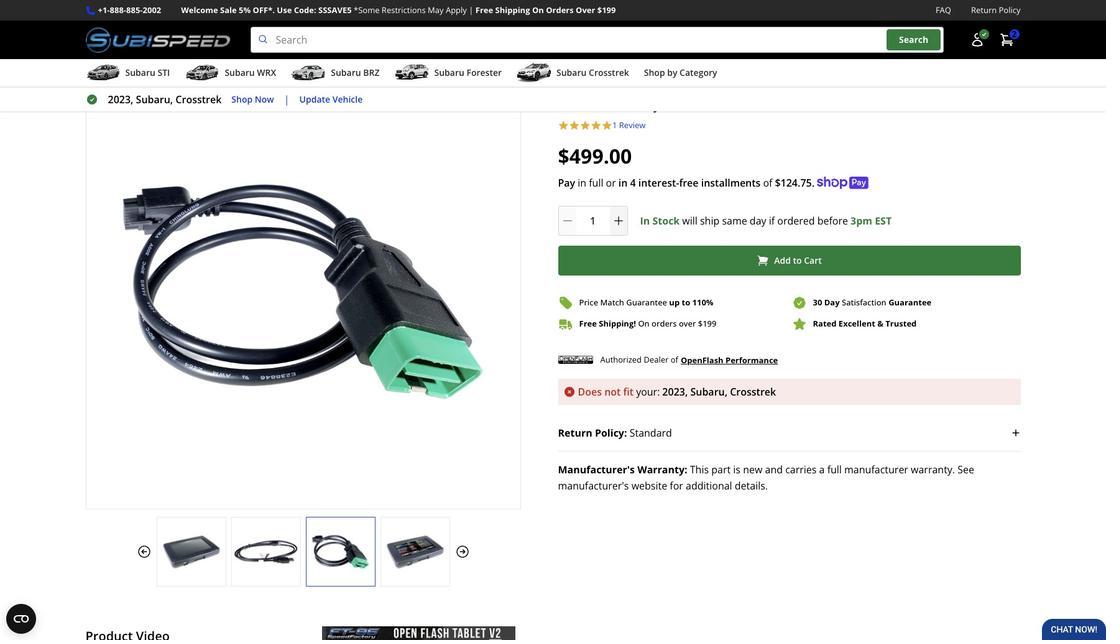 Task type: locate. For each thing, give the bounding box(es) containing it.
star image
[[558, 120, 569, 131], [591, 120, 602, 131]]

brz down plug and play engine management
[[364, 67, 380, 78]]

engine
[[119, 54, 144, 65], [168, 54, 193, 65], [322, 54, 347, 65]]

full left or
[[589, 176, 604, 190]]

faq
[[936, 4, 952, 16]]

star image left 1
[[580, 120, 591, 131]]

a subaru forester thumbnail image image
[[395, 64, 430, 82]]

shop by category button
[[645, 62, 718, 87]]

1 vertical spatial return
[[558, 426, 593, 440]]

0 vertical spatial on
[[533, 4, 544, 16]]

star image up '$499.00'
[[569, 120, 580, 131]]

subaru for subaru wrx
[[225, 67, 255, 78]]

manufacturer
[[845, 463, 909, 476]]

|
[[469, 4, 474, 16], [284, 93, 290, 106]]

2 inside "openflash tuning tablet oft 2.0 version 2 - 2013-2016 scion frs / 2013-2022 subaru brz / toyota 86"
[[805, 76, 812, 93]]

update
[[300, 93, 330, 105]]

0 vertical spatial 2
[[1013, 28, 1018, 40]]

free down price
[[580, 318, 597, 329]]

1 vertical spatial of
[[671, 354, 679, 365]]

return left the policy: at the bottom right of page
[[558, 426, 593, 440]]

installments
[[702, 176, 761, 190]]

0 horizontal spatial 2
[[805, 76, 812, 93]]

does
[[578, 385, 602, 399]]

in right pay
[[578, 176, 587, 190]]

and right new
[[766, 463, 783, 476]]

and
[[288, 54, 302, 65], [766, 463, 783, 476]]

free shipping! on orders over $199
[[580, 318, 717, 329]]

star image left 1
[[591, 120, 602, 131]]

1 vertical spatial subaru,
[[691, 385, 728, 399]]

guarantee up trusted
[[889, 297, 932, 308]]

1 horizontal spatial crosstrek
[[589, 67, 630, 78]]

1 vertical spatial 2
[[805, 76, 812, 93]]

full right the "a"
[[828, 463, 842, 476]]

86
[[684, 97, 698, 113]]

button image
[[970, 32, 985, 47]]

policy
[[1000, 4, 1021, 16]]

over
[[679, 318, 697, 329]]

authorized
[[601, 354, 642, 365]]

0 horizontal spatial return
[[558, 426, 593, 440]]

2 2013- from the left
[[954, 76, 987, 93]]

2 star image from the left
[[591, 120, 602, 131]]

does not fit your: 2023, subaru, crosstrek
[[578, 385, 777, 399]]

tablet
[[668, 76, 705, 93]]

new
[[744, 463, 763, 476]]

shop left by
[[645, 67, 666, 78]]

0 horizontal spatial on
[[533, 4, 544, 16]]

off*.
[[253, 4, 275, 16]]

0 horizontal spatial of
[[671, 354, 679, 365]]

price
[[580, 297, 599, 308]]

.
[[812, 176, 815, 190]]

brz
[[364, 67, 380, 78], [605, 97, 628, 113]]

in left 4 on the top of page
[[619, 176, 628, 190]]

open widget image
[[6, 604, 36, 634]]

up
[[670, 297, 680, 308]]

1 vertical spatial crosstrek
[[176, 93, 222, 106]]

$199 right the over
[[598, 4, 616, 16]]

crosstrek down a subaru wrx thumbnail image
[[176, 93, 222, 106]]

add to cart button
[[558, 246, 1021, 275]]

engine up sti
[[168, 54, 193, 65]]

2 button
[[994, 27, 1021, 52]]

1 horizontal spatial shop
[[645, 67, 666, 78]]

free
[[476, 4, 494, 16], [580, 318, 597, 329]]

2 inside button
[[1013, 28, 1018, 40]]

forester
[[467, 67, 502, 78]]

over
[[576, 4, 596, 16]]

1 vertical spatial $199
[[699, 318, 717, 329]]

subaru left the forester
[[435, 67, 465, 78]]

1 vertical spatial to
[[682, 297, 691, 308]]

/ up review on the top
[[631, 97, 636, 113]]

0 horizontal spatial management
[[196, 54, 246, 65]]

0 vertical spatial to
[[794, 254, 802, 266]]

wrx
[[257, 67, 276, 78]]

and left play
[[288, 54, 302, 65]]

engine for engine
[[119, 54, 144, 65]]

1 vertical spatial 2023,
[[663, 385, 688, 399]]

4 ofpunivoft 13-20 frs, brz, 86 openflash tuning tablet oft 2.0 version 2, image from the left
[[381, 530, 450, 574]]

subaru left sti
[[125, 67, 155, 78]]

shop left now
[[232, 93, 253, 105]]

subaru down openflash at the top right of the page
[[558, 97, 601, 113]]

return left the policy
[[972, 4, 998, 16]]

0 vertical spatial return
[[972, 4, 998, 16]]

1 horizontal spatial $199
[[699, 318, 717, 329]]

2013-
[[822, 76, 855, 93], [954, 76, 987, 93]]

use
[[277, 4, 292, 16]]

1 vertical spatial full
[[828, 463, 842, 476]]

a
[[820, 463, 825, 476]]

2013- right frs
[[954, 76, 987, 93]]

2 horizontal spatial engine
[[322, 54, 347, 65]]

1 engine from the left
[[119, 54, 144, 65]]

1 horizontal spatial guarantee
[[889, 297, 932, 308]]

engine up subaru sti in the top left of the page
[[119, 54, 144, 65]]

shop
[[645, 67, 666, 78], [232, 93, 253, 105]]

subaru for subaru brz
[[331, 67, 361, 78]]

/ left 'plug'
[[256, 53, 259, 67]]

1 in from the left
[[578, 176, 587, 190]]

subaru, down subaru sti in the top left of the page
[[136, 93, 173, 106]]

0 vertical spatial crosstrek
[[589, 67, 630, 78]]

2 down the policy
[[1013, 28, 1018, 40]]

0 horizontal spatial engine
[[119, 54, 144, 65]]

| right now
[[284, 93, 290, 106]]

1 horizontal spatial subaru,
[[691, 385, 728, 399]]

0 horizontal spatial free
[[476, 4, 494, 16]]

subaru, down openflash
[[691, 385, 728, 399]]

ofpunivoft 13-20 frs, brz, 86 openflash tuning tablet oft 2.0 version 2, image
[[157, 530, 226, 574], [232, 530, 300, 574], [306, 530, 375, 574], [381, 530, 450, 574]]

of right "dealer"
[[671, 354, 679, 365]]

2 guarantee from the left
[[889, 297, 932, 308]]

/ right home image
[[105, 53, 109, 67]]

to right 'add'
[[794, 254, 802, 266]]

0 horizontal spatial and
[[288, 54, 302, 65]]

in stock will ship same day if ordered before 3pm est
[[641, 214, 892, 228]]

1 2013- from the left
[[822, 76, 855, 93]]

2 ofpunivoft 13-20 frs, brz, 86 openflash tuning tablet oft 2.0 version 2, image from the left
[[232, 530, 300, 574]]

1 vertical spatial and
[[766, 463, 783, 476]]

0 vertical spatial shop
[[645, 67, 666, 78]]

0 horizontal spatial subaru,
[[136, 93, 173, 106]]

guarantee
[[627, 297, 668, 308], [889, 297, 932, 308]]

subaru left wrx
[[225, 67, 255, 78]]

1 horizontal spatial of
[[764, 176, 773, 190]]

shop inside dropdown button
[[645, 67, 666, 78]]

day
[[825, 297, 840, 308]]

None number field
[[558, 206, 628, 236]]

subaru,
[[136, 93, 173, 106], [691, 385, 728, 399]]

frs
[[922, 76, 943, 93]]

2022
[[987, 76, 1015, 93]]

| right apply
[[469, 4, 474, 16]]

guarantee up free shipping! on orders over $199 at the right
[[627, 297, 668, 308]]

1 guarantee from the left
[[627, 297, 668, 308]]

0 vertical spatial free
[[476, 4, 494, 16]]

1 horizontal spatial 2
[[1013, 28, 1018, 40]]

0 horizontal spatial brz
[[364, 67, 380, 78]]

1 horizontal spatial management
[[349, 54, 399, 65]]

of left $124.75
[[764, 176, 773, 190]]

plug
[[269, 54, 285, 65]]

/
[[105, 53, 109, 67], [154, 53, 158, 67], [256, 53, 259, 67], [946, 76, 951, 93], [631, 97, 636, 113]]

2023, down subaru sti dropdown button
[[108, 93, 133, 106]]

1 horizontal spatial on
[[639, 318, 650, 329]]

1 horizontal spatial free
[[580, 318, 597, 329]]

0 horizontal spatial shop
[[232, 93, 253, 105]]

engine management
[[168, 54, 246, 65]]

$199 right over
[[699, 318, 717, 329]]

&
[[878, 318, 884, 329]]

subaru inside dropdown button
[[331, 67, 361, 78]]

subaru right a subaru crosstrek thumbnail image
[[557, 67, 587, 78]]

*some restrictions may apply | free shipping on orders over $199
[[354, 4, 616, 16]]

3pm
[[851, 214, 873, 228]]

1 horizontal spatial to
[[794, 254, 802, 266]]

0 horizontal spatial star image
[[558, 120, 569, 131]]

2 left -
[[805, 76, 812, 93]]

a subaru brz thumbnail image image
[[291, 64, 326, 82]]

1 star image from the left
[[558, 120, 569, 131]]

subaru sti button
[[86, 62, 170, 87]]

0 vertical spatial of
[[764, 176, 773, 190]]

engine right play
[[322, 54, 347, 65]]

1 review
[[613, 120, 646, 131]]

engine management link up sti
[[168, 54, 246, 65]]

1 horizontal spatial return
[[972, 4, 998, 16]]

0 horizontal spatial guarantee
[[627, 297, 668, 308]]

1 horizontal spatial brz
[[605, 97, 628, 113]]

0 horizontal spatial 2023,
[[108, 93, 133, 106]]

free right apply
[[476, 4, 494, 16]]

sale
[[220, 4, 237, 16]]

additional
[[686, 479, 733, 493]]

0 horizontal spatial 2013-
[[822, 76, 855, 93]]

1 review link
[[613, 120, 646, 131]]

warranty:
[[638, 463, 688, 476]]

of
[[764, 176, 773, 190], [671, 354, 679, 365]]

subaru for subaru sti
[[125, 67, 155, 78]]

0 horizontal spatial crosstrek
[[176, 93, 222, 106]]

engine management link up subaru wrx
[[168, 54, 256, 65]]

code:
[[294, 4, 317, 16]]

subaru forester
[[435, 67, 502, 78]]

1 vertical spatial brz
[[605, 97, 628, 113]]

3 engine from the left
[[322, 54, 347, 65]]

star image
[[569, 120, 580, 131], [580, 120, 591, 131], [602, 120, 613, 131]]

star image up '$499.00'
[[558, 120, 569, 131]]

crosstrek down search input field at the top of page
[[589, 67, 630, 78]]

2 vertical spatial crosstrek
[[731, 385, 777, 399]]

or
[[606, 176, 617, 190]]

subaru
[[125, 67, 155, 78], [225, 67, 255, 78], [331, 67, 361, 78], [435, 67, 465, 78], [557, 67, 587, 78], [558, 97, 601, 113]]

1 horizontal spatial |
[[469, 4, 474, 16]]

return policy link
[[972, 4, 1021, 17]]

2013- right -
[[822, 76, 855, 93]]

subaru inside 'dropdown button'
[[557, 67, 587, 78]]

1 horizontal spatial 2013-
[[954, 76, 987, 93]]

2 engine from the left
[[168, 54, 193, 65]]

management up subaru brz
[[349, 54, 399, 65]]

orders
[[652, 318, 677, 329]]

1 vertical spatial |
[[284, 93, 290, 106]]

full
[[589, 176, 604, 190], [828, 463, 842, 476]]

1 horizontal spatial star image
[[591, 120, 602, 131]]

rated
[[814, 318, 837, 329]]

2 horizontal spatial crosstrek
[[731, 385, 777, 399]]

0 vertical spatial brz
[[364, 67, 380, 78]]

tuning
[[623, 76, 665, 93]]

vehicle
[[333, 93, 363, 105]]

star image left review on the top
[[602, 120, 613, 131]]

crosstrek down performance
[[731, 385, 777, 399]]

1 vertical spatial on
[[639, 318, 650, 329]]

1 horizontal spatial in
[[619, 176, 628, 190]]

trusted
[[886, 318, 917, 329]]

$199
[[598, 4, 616, 16], [699, 318, 717, 329]]

add
[[775, 254, 791, 266]]

0 horizontal spatial $199
[[598, 4, 616, 16]]

1 horizontal spatial engine
[[168, 54, 193, 65]]

subaru down plug and play engine management
[[331, 67, 361, 78]]

1 vertical spatial shop
[[232, 93, 253, 105]]

1 vertical spatial free
[[580, 318, 597, 329]]

2 star image from the left
[[580, 120, 591, 131]]

0 horizontal spatial in
[[578, 176, 587, 190]]

brz up 1
[[605, 97, 628, 113]]

in
[[578, 176, 587, 190], [619, 176, 628, 190]]

increment image
[[613, 214, 625, 227]]

to right up at the top right of the page
[[682, 297, 691, 308]]

and inside this part is new and carries a full manufacturer warranty. see manufacturer's website for additional details.
[[766, 463, 783, 476]]

/ up 2023, subaru, crosstrek
[[154, 53, 158, 67]]

subaru for subaru crosstrek
[[557, 67, 587, 78]]

0 vertical spatial full
[[589, 176, 604, 190]]

management up subaru wrx
[[196, 54, 246, 65]]

2016
[[855, 76, 883, 93]]

$124.75
[[776, 176, 812, 190]]

subaru inside "openflash tuning tablet oft 2.0 version 2 - 2013-2016 scion frs / 2013-2022 subaru brz / toyota 86"
[[558, 97, 601, 113]]

2023, right the your:
[[663, 385, 688, 399]]

1
[[613, 120, 618, 131]]

pay in full or in 4 interest-free installments of $124.75 .
[[558, 176, 815, 190]]

1 horizontal spatial full
[[828, 463, 842, 476]]

to
[[794, 254, 802, 266], [682, 297, 691, 308]]

110%
[[693, 297, 714, 308]]

2 management from the left
[[349, 54, 399, 65]]

1 horizontal spatial and
[[766, 463, 783, 476]]

openflash performance link
[[681, 353, 779, 367]]



Task type: describe. For each thing, give the bounding box(es) containing it.
1 horizontal spatial 2023,
[[663, 385, 688, 399]]

subaru crosstrek
[[557, 67, 630, 78]]

subaru brz
[[331, 67, 380, 78]]

/ for engine management
[[154, 53, 158, 67]]

decrement image
[[562, 214, 574, 227]]

subaru crosstrek button
[[517, 62, 630, 87]]

brz inside "openflash tuning tablet oft 2.0 version 2 - 2013-2016 scion frs / 2013-2022 subaru brz / toyota 86"
[[605, 97, 628, 113]]

est
[[876, 214, 892, 228]]

update vehicle button
[[300, 93, 363, 107]]

price match guarantee up to 110%
[[580, 297, 714, 308]]

version
[[756, 76, 801, 93]]

sti
[[158, 67, 170, 78]]

-
[[815, 76, 819, 93]]

0 vertical spatial subaru,
[[136, 93, 173, 106]]

authorized dealer of openflash performance
[[601, 354, 779, 366]]

shop now
[[232, 93, 274, 105]]

carries
[[786, 463, 817, 476]]

interest-
[[639, 176, 680, 190]]

details.
[[735, 479, 769, 493]]

*some
[[354, 4, 380, 16]]

a subaru wrx thumbnail image image
[[185, 64, 220, 82]]

rated excellent & trusted
[[814, 318, 917, 329]]

2023, subaru, crosstrek
[[108, 93, 222, 106]]

restrictions
[[382, 4, 426, 16]]

faq link
[[936, 4, 952, 17]]

a subaru sti thumbnail image image
[[86, 64, 120, 82]]

go to right image image
[[455, 545, 470, 559]]

of inside "authorized dealer of openflash performance"
[[671, 354, 679, 365]]

full inside this part is new and carries a full manufacturer warranty. see manufacturer's website for additional details.
[[828, 463, 842, 476]]

subaru forester button
[[395, 62, 502, 87]]

manufacturer's warranty:
[[558, 463, 688, 476]]

return for return policy
[[972, 4, 998, 16]]

will
[[683, 214, 698, 228]]

subaru wrx button
[[185, 62, 276, 87]]

a subaru crosstrek thumbnail image image
[[517, 64, 552, 82]]

shop for shop now
[[232, 93, 253, 105]]

shop now link
[[232, 93, 274, 107]]

1 star image from the left
[[569, 120, 580, 131]]

3 ofpunivoft 13-20 frs, brz, 86 openflash tuning tablet oft 2.0 version 2, image from the left
[[306, 530, 375, 574]]

2 in from the left
[[619, 176, 628, 190]]

manufacturer's
[[558, 463, 635, 476]]

apply
[[446, 4, 467, 16]]

shop by category
[[645, 67, 718, 78]]

not
[[605, 385, 621, 399]]

excellent
[[839, 318, 876, 329]]

2.0
[[735, 76, 753, 93]]

ship
[[701, 214, 720, 228]]

openflash tuning tablet oft 2.0 version 2 - 2013-2016 scion frs / 2013-2022 subaru brz / toyota 86
[[558, 76, 1015, 113]]

your:
[[637, 385, 660, 399]]

ordered
[[778, 214, 815, 228]]

+1-888-885-2002
[[98, 4, 161, 16]]

/ right frs
[[946, 76, 951, 93]]

free
[[680, 176, 699, 190]]

subaru sti
[[125, 67, 170, 78]]

subispeed logo image
[[86, 27, 231, 53]]

crosstrek inside 'dropdown button'
[[589, 67, 630, 78]]

play
[[304, 54, 319, 65]]

to inside button
[[794, 254, 802, 266]]

885-
[[126, 4, 143, 16]]

welcome
[[181, 4, 218, 16]]

may
[[428, 4, 444, 16]]

policy:
[[595, 426, 628, 440]]

0 vertical spatial 2023,
[[108, 93, 133, 106]]

before
[[818, 214, 849, 228]]

/ for engine
[[105, 53, 109, 67]]

fit
[[624, 385, 634, 399]]

add to cart
[[775, 254, 822, 266]]

subaru for subaru forester
[[435, 67, 465, 78]]

openflash
[[681, 354, 724, 366]]

3 star image from the left
[[602, 120, 613, 131]]

shipping
[[496, 4, 530, 16]]

scion
[[886, 76, 918, 93]]

return for return policy: standard
[[558, 426, 593, 440]]

+1-888-885-2002 link
[[98, 4, 161, 17]]

if
[[770, 214, 775, 228]]

subaru brz button
[[291, 62, 380, 87]]

0 horizontal spatial |
[[284, 93, 290, 106]]

0 vertical spatial |
[[469, 4, 474, 16]]

shop for shop by category
[[645, 67, 666, 78]]

home image
[[86, 55, 96, 65]]

website
[[632, 479, 668, 493]]

this
[[691, 463, 709, 476]]

0 vertical spatial and
[[288, 54, 302, 65]]

search input field
[[251, 27, 944, 53]]

openflash performance image
[[558, 351, 593, 369]]

is
[[734, 463, 741, 476]]

see
[[958, 463, 975, 476]]

1 ofpunivoft 13-20 frs, brz, 86 openflash tuning tablet oft 2.0 version 2, image from the left
[[157, 530, 226, 574]]

shop pay image
[[818, 177, 869, 189]]

review
[[620, 120, 646, 131]]

0 horizontal spatial full
[[589, 176, 604, 190]]

same
[[723, 214, 748, 228]]

match
[[601, 297, 625, 308]]

engine for engine management
[[168, 54, 193, 65]]

dealer
[[644, 354, 669, 365]]

/ for plug and play engine management
[[256, 53, 259, 67]]

subaru wrx
[[225, 67, 276, 78]]

30
[[814, 297, 823, 308]]

search button
[[887, 29, 942, 50]]

satisfaction
[[843, 297, 887, 308]]

in
[[641, 214, 650, 228]]

for
[[670, 479, 684, 493]]

update vehicle
[[300, 93, 363, 105]]

toyota
[[639, 97, 680, 113]]

oft
[[709, 76, 732, 93]]

1 management from the left
[[196, 54, 246, 65]]

0 vertical spatial $199
[[598, 4, 616, 16]]

performance
[[726, 354, 779, 366]]

go to left image image
[[137, 545, 152, 559]]

pay
[[558, 176, 576, 190]]

return policy: standard
[[558, 426, 673, 440]]

0 horizontal spatial to
[[682, 297, 691, 308]]

brz inside subaru brz dropdown button
[[364, 67, 380, 78]]

now
[[255, 93, 274, 105]]

warranty.
[[912, 463, 956, 476]]



Task type: vqa. For each thing, say whether or not it's contained in the screenshot.
Price Match Guarantee up to 110%
yes



